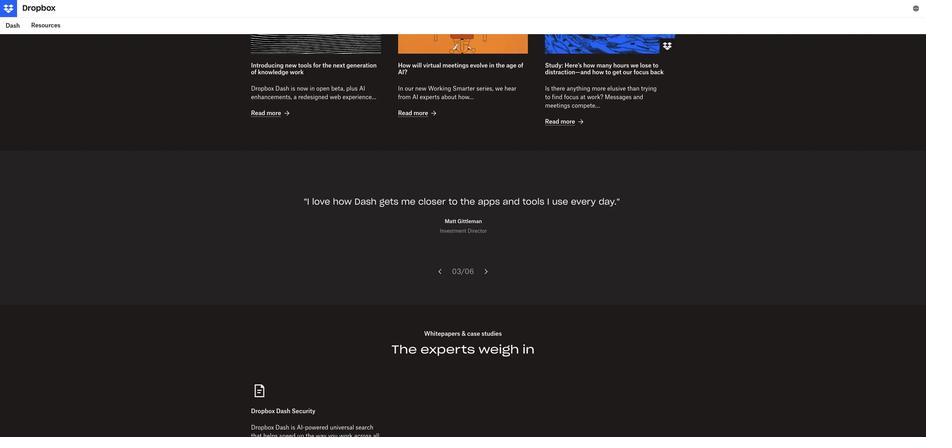 Task type: describe. For each thing, give the bounding box(es) containing it.
that
[[251, 433, 262, 437]]

hours
[[613, 62, 629, 69]]

how…
[[458, 93, 474, 101]]

the
[[391, 342, 417, 357]]

whitepapers
[[424, 330, 460, 337]]

ai?
[[398, 69, 407, 76]]

enhancements,
[[251, 93, 292, 101]]

we inside in our new working smarter series, we hear from ai experts about how…
[[495, 85, 503, 92]]

"i love how dash gets me closer to the apps and tools i use every day."
[[304, 196, 620, 207]]

speed
[[279, 433, 296, 437]]

i
[[547, 196, 549, 207]]

working
[[428, 85, 451, 92]]

dropbox dash is ai-powered universal search that helps speed up the way you work across al
[[251, 424, 379, 437]]

knowledge
[[258, 69, 288, 76]]

read for is there anything more elusive than trying to find focus at work? messages and meetings compete…
[[545, 118, 559, 125]]

"i
[[304, 196, 309, 207]]

focus inside the study: here's how many hours we lose to distraction—and how to get our focus back
[[634, 69, 649, 76]]

there
[[551, 85, 565, 92]]

director
[[468, 228, 487, 234]]

study: here's how many hours we lose to distraction—and how to get our focus back
[[545, 62, 664, 76]]

&
[[462, 330, 466, 337]]

back
[[650, 69, 664, 76]]

matt gittleman
[[445, 218, 482, 224]]

helps
[[263, 433, 278, 437]]

experts inside in our new working smarter series, we hear from ai experts about how…
[[420, 93, 440, 101]]

image features a sketch of a person sitting at a table with a laptop open in front of them with a cup of coffee and a plant alongside, while abstract drawings of people and objects in a patchwork pattern emerge from the laptop. image
[[398, 0, 528, 54]]

search
[[356, 424, 373, 431]]

work?
[[587, 93, 603, 101]]

compete…
[[572, 102, 600, 109]]

will
[[412, 62, 422, 69]]

image features a linear background of wavy lines in an abstract geometric pattern. image
[[251, 0, 381, 54]]

every
[[571, 196, 596, 207]]

read more link for ai
[[398, 109, 438, 118]]

2 vertical spatial in
[[523, 342, 535, 357]]

work inside the dropbox dash is ai-powered universal search that helps speed up the way you work across al
[[339, 433, 353, 437]]

how
[[398, 62, 411, 69]]

about
[[441, 93, 457, 101]]

is there anything more elusive than trying to find focus at work? messages and meetings compete…
[[545, 85, 657, 109]]

use
[[552, 196, 568, 207]]

many
[[597, 62, 612, 69]]

to for our
[[653, 62, 659, 69]]

powered
[[305, 424, 328, 431]]

in inside how will virtual meetings evolve in the age of ai?
[[489, 62, 494, 69]]

of inside how will virtual meetings evolve in the age of ai?
[[518, 62, 523, 69]]

beta,
[[331, 85, 345, 92]]

redesigned
[[298, 93, 328, 101]]

from
[[398, 93, 411, 101]]

ai inside in our new working smarter series, we hear from ai experts about how…
[[412, 93, 418, 101]]

is
[[545, 85, 550, 92]]

read more for ai
[[398, 109, 428, 117]]

than
[[627, 85, 640, 92]]

1 vertical spatial and
[[503, 196, 520, 207]]

our inside in our new working smarter series, we hear from ai experts about how…
[[405, 85, 414, 92]]

dash for dropbox dash is now in open beta, plus ai enhancements, a redesigned web experience…
[[275, 85, 289, 92]]

smarter
[[453, 85, 475, 92]]

read more for enhancements,
[[251, 109, 281, 117]]

in
[[398, 85, 403, 92]]

elusive
[[607, 85, 626, 92]]

investment
[[440, 228, 466, 234]]

to for i
[[449, 196, 458, 207]]

we inside the study: here's how many hours we lose to distraction—and how to get our focus back
[[631, 62, 639, 69]]

dash link
[[0, 17, 26, 34]]

apps
[[478, 196, 500, 207]]

plus
[[346, 85, 358, 92]]

evolve
[[470, 62, 488, 69]]

weigh
[[478, 342, 519, 357]]

introducing new tools for the next generation of knowledge work
[[251, 62, 377, 76]]

ai-
[[297, 424, 305, 431]]

dropbox for dropbox dash is now in open beta, plus ai enhancements, a redesigned web experience…
[[251, 85, 274, 92]]

resources
[[31, 22, 60, 29]]

how for study: here's how many hours we lose to distraction—and how to get our focus back
[[583, 62, 595, 69]]

in inside dropbox dash is now in open beta, plus ai enhancements, a redesigned web experience…
[[310, 85, 315, 92]]

new inside in our new working smarter series, we hear from ai experts about how…
[[415, 85, 427, 92]]

resources link
[[26, 17, 66, 34]]

1 vertical spatial experts
[[420, 342, 475, 357]]

the inside how will virtual meetings evolve in the age of ai?
[[496, 62, 505, 69]]

anything
[[567, 85, 590, 92]]

across
[[354, 433, 372, 437]]

focus inside is there anything more elusive than trying to find focus at work? messages and meetings compete…
[[564, 93, 579, 101]]

trying
[[641, 85, 657, 92]]

generation
[[346, 62, 377, 69]]

gets
[[379, 196, 398, 207]]

security
[[292, 408, 315, 415]]

dropbox dash is now in open beta, plus ai enhancements, a redesigned web experience…
[[251, 85, 376, 101]]

for
[[313, 62, 321, 69]]

virtual
[[423, 62, 441, 69]]

series,
[[477, 85, 494, 92]]

read for in our new working smarter series, we hear from ai experts about how…
[[398, 109, 412, 117]]

dropbox for dropbox dash security
[[251, 408, 275, 415]]

1 vertical spatial tools
[[523, 196, 544, 207]]

the experts weigh in
[[391, 342, 535, 357]]

at
[[580, 93, 585, 101]]



Task type: locate. For each thing, give the bounding box(es) containing it.
1 vertical spatial is
[[291, 424, 295, 431]]

experts down whitepapers
[[420, 342, 475, 357]]

whitepapers & case studies
[[424, 330, 502, 337]]

1 horizontal spatial we
[[631, 62, 639, 69]]

the left age
[[496, 62, 505, 69]]

of left knowledge
[[251, 69, 257, 76]]

to
[[653, 62, 659, 69], [605, 69, 611, 76], [545, 93, 550, 101], [449, 196, 458, 207]]

the up the gittleman
[[460, 196, 475, 207]]

you
[[328, 433, 338, 437]]

is
[[291, 85, 295, 92], [291, 424, 295, 431]]

up
[[297, 433, 304, 437]]

of
[[518, 62, 523, 69], [251, 69, 257, 76]]

image features an abstract drawing of a face peering through an assortment of sketched geometric shapes. image
[[545, 0, 675, 54]]

new left working
[[415, 85, 427, 92]]

to up the matt
[[449, 196, 458, 207]]

we left lose
[[631, 62, 639, 69]]

0 horizontal spatial read more
[[251, 109, 281, 117]]

0 horizontal spatial our
[[405, 85, 414, 92]]

read down enhancements,
[[251, 109, 265, 117]]

dash left gets at the top
[[355, 196, 377, 207]]

experts
[[420, 93, 440, 101], [420, 342, 475, 357]]

to inside is there anything more elusive than trying to find focus at work? messages and meetings compete…
[[545, 93, 550, 101]]

ai inside dropbox dash is now in open beta, plus ai enhancements, a redesigned web experience…
[[359, 85, 365, 92]]

our right get
[[623, 69, 632, 76]]

dash inside dropbox dash is now in open beta, plus ai enhancements, a redesigned web experience…
[[275, 85, 289, 92]]

read down "find"
[[545, 118, 559, 125]]

dash
[[6, 22, 20, 29], [275, 85, 289, 92], [355, 196, 377, 207], [276, 408, 290, 415], [275, 424, 289, 431]]

and inside is there anything more elusive than trying to find focus at work? messages and meetings compete…
[[633, 93, 643, 101]]

way
[[316, 433, 327, 437]]

dash up speed
[[275, 424, 289, 431]]

1 horizontal spatial read
[[398, 109, 412, 117]]

age
[[506, 62, 516, 69]]

focus left back
[[634, 69, 649, 76]]

1 horizontal spatial and
[[633, 93, 643, 101]]

1 vertical spatial our
[[405, 85, 414, 92]]

more down working
[[414, 109, 428, 117]]

read more link down 'from'
[[398, 109, 438, 118]]

introducing
[[251, 62, 284, 69]]

new right introducing
[[285, 62, 297, 69]]

1 horizontal spatial meetings
[[545, 102, 570, 109]]

1 vertical spatial we
[[495, 85, 503, 92]]

get
[[612, 69, 622, 76]]

the right for
[[322, 62, 332, 69]]

meetings down "find"
[[545, 102, 570, 109]]

1 vertical spatial ai
[[412, 93, 418, 101]]

more up "work?"
[[592, 85, 606, 92]]

0 horizontal spatial in
[[310, 85, 315, 92]]

in right 'weigh'
[[523, 342, 535, 357]]

and right the apps
[[503, 196, 520, 207]]

is up a
[[291, 85, 295, 92]]

0 horizontal spatial tools
[[298, 62, 312, 69]]

and
[[633, 93, 643, 101], [503, 196, 520, 207]]

tools
[[298, 62, 312, 69], [523, 196, 544, 207]]

0 horizontal spatial focus
[[564, 93, 579, 101]]

ai right 'from'
[[412, 93, 418, 101]]

2 horizontal spatial read
[[545, 118, 559, 125]]

day."
[[599, 196, 620, 207]]

1 horizontal spatial our
[[623, 69, 632, 76]]

more
[[592, 85, 606, 92], [267, 109, 281, 117], [414, 109, 428, 117], [561, 118, 575, 125]]

of inside introducing new tools for the next generation of knowledge work
[[251, 69, 257, 76]]

universal
[[330, 424, 354, 431]]

to down is
[[545, 93, 550, 101]]

to right lose
[[653, 62, 659, 69]]

0 vertical spatial tools
[[298, 62, 312, 69]]

1 dropbox from the top
[[251, 85, 274, 92]]

tools left for
[[298, 62, 312, 69]]

me
[[401, 196, 416, 207]]

more down enhancements,
[[267, 109, 281, 117]]

here's
[[565, 62, 582, 69]]

tools inside introducing new tools for the next generation of knowledge work
[[298, 62, 312, 69]]

our inside the study: here's how many hours we lose to distraction—and how to get our focus back
[[623, 69, 632, 76]]

the inside introducing new tools for the next generation of knowledge work
[[322, 62, 332, 69]]

dropbox inside the dropbox dash is ai-powered universal search that helps speed up the way you work across al
[[251, 424, 274, 431]]

to left get
[[605, 69, 611, 76]]

2 horizontal spatial in
[[523, 342, 535, 357]]

read more down enhancements,
[[251, 109, 281, 117]]

more for is there anything more elusive than trying to find focus at work? messages and meetings compete…
[[561, 118, 575, 125]]

is left ai-
[[291, 424, 295, 431]]

meetings left 'evolve' at the right of the page
[[443, 62, 469, 69]]

investment director
[[440, 228, 487, 234]]

is for now
[[291, 85, 295, 92]]

and down than
[[633, 93, 643, 101]]

study:
[[545, 62, 563, 69]]

dash inside the dropbox dash is ai-powered universal search that helps speed up the way you work across al
[[275, 424, 289, 431]]

meetings inside how will virtual meetings evolve in the age of ai?
[[443, 62, 469, 69]]

work inside introducing new tools for the next generation of knowledge work
[[290, 69, 304, 76]]

how right love
[[333, 196, 352, 207]]

studies
[[482, 330, 502, 337]]

work up 'now'
[[290, 69, 304, 76]]

lose
[[640, 62, 652, 69]]

dash for dropbox dash security
[[276, 408, 290, 415]]

0 vertical spatial our
[[623, 69, 632, 76]]

is inside dropbox dash is now in open beta, plus ai enhancements, a redesigned web experience…
[[291, 85, 295, 92]]

work down universal
[[339, 433, 353, 437]]

1 horizontal spatial read more
[[398, 109, 428, 117]]

1 horizontal spatial new
[[415, 85, 427, 92]]

in up the redesigned
[[310, 85, 315, 92]]

0 vertical spatial work
[[290, 69, 304, 76]]

0 horizontal spatial new
[[285, 62, 297, 69]]

1 vertical spatial new
[[415, 85, 427, 92]]

distraction—and
[[545, 69, 591, 76]]

dash left security
[[276, 408, 290, 415]]

more for in our new working smarter series, we hear from ai experts about how…
[[414, 109, 428, 117]]

1 vertical spatial in
[[310, 85, 315, 92]]

1 vertical spatial work
[[339, 433, 353, 437]]

of right age
[[518, 62, 523, 69]]

read
[[251, 109, 265, 117], [398, 109, 412, 117], [545, 118, 559, 125]]

2 vertical spatial dropbox
[[251, 424, 274, 431]]

dash up enhancements,
[[275, 85, 289, 92]]

0 horizontal spatial we
[[495, 85, 503, 92]]

web
[[330, 93, 341, 101]]

now
[[297, 85, 308, 92]]

read more down 'from'
[[398, 109, 428, 117]]

read more down "find"
[[545, 118, 575, 125]]

the
[[322, 62, 332, 69], [496, 62, 505, 69], [460, 196, 475, 207], [306, 433, 314, 437]]

read down 'from'
[[398, 109, 412, 117]]

1 horizontal spatial in
[[489, 62, 494, 69]]

1 horizontal spatial of
[[518, 62, 523, 69]]

gittleman
[[458, 218, 482, 224]]

read more for focus
[[545, 118, 575, 125]]

find
[[552, 93, 563, 101]]

1 horizontal spatial focus
[[634, 69, 649, 76]]

0 vertical spatial experts
[[420, 93, 440, 101]]

new inside introducing new tools for the next generation of knowledge work
[[285, 62, 297, 69]]

0 horizontal spatial read more link
[[251, 109, 291, 118]]

the right the up
[[306, 433, 314, 437]]

new
[[285, 62, 297, 69], [415, 85, 427, 92]]

how
[[583, 62, 595, 69], [592, 69, 604, 76], [333, 196, 352, 207]]

the inside the dropbox dash is ai-powered universal search that helps speed up the way you work across al
[[306, 433, 314, 437]]

1 is from the top
[[291, 85, 295, 92]]

how for "i love how dash gets me closer to the apps and tools i use every day."
[[333, 196, 352, 207]]

0 vertical spatial in
[[489, 62, 494, 69]]

next
[[333, 62, 345, 69]]

0 vertical spatial we
[[631, 62, 639, 69]]

case
[[467, 330, 480, 337]]

ai up experience…
[[359, 85, 365, 92]]

0 horizontal spatial work
[[290, 69, 304, 76]]

1 horizontal spatial tools
[[523, 196, 544, 207]]

0 horizontal spatial ai
[[359, 85, 365, 92]]

more for dropbox dash is now in open beta, plus ai enhancements, a redesigned web experience…
[[267, 109, 281, 117]]

how will virtual meetings evolve in the age of ai?
[[398, 62, 523, 76]]

a
[[294, 93, 297, 101]]

0 horizontal spatial read
[[251, 109, 265, 117]]

dash left resources 'link'
[[6, 22, 20, 29]]

1 horizontal spatial ai
[[412, 93, 418, 101]]

0 horizontal spatial of
[[251, 69, 257, 76]]

read more link
[[251, 109, 291, 118], [398, 109, 438, 118], [545, 118, 585, 126]]

matt
[[445, 218, 456, 224]]

meetings
[[443, 62, 469, 69], [545, 102, 570, 109]]

hear
[[505, 85, 516, 92]]

to for messages
[[545, 93, 550, 101]]

is for ai-
[[291, 424, 295, 431]]

our
[[623, 69, 632, 76], [405, 85, 414, 92]]

read more link for focus
[[545, 118, 585, 126]]

0 vertical spatial dropbox
[[251, 85, 274, 92]]

3 dropbox from the top
[[251, 424, 274, 431]]

0 horizontal spatial and
[[503, 196, 520, 207]]

03/06
[[452, 267, 474, 276]]

2 horizontal spatial read more
[[545, 118, 575, 125]]

2 horizontal spatial read more link
[[545, 118, 585, 126]]

1 vertical spatial dropbox
[[251, 408, 275, 415]]

focus down anything
[[564, 93, 579, 101]]

work
[[290, 69, 304, 76], [339, 433, 353, 437]]

0 vertical spatial focus
[[634, 69, 649, 76]]

1 vertical spatial focus
[[564, 93, 579, 101]]

in right 'evolve' at the right of the page
[[489, 62, 494, 69]]

more down compete…
[[561, 118, 575, 125]]

more inside is there anything more elusive than trying to find focus at work? messages and meetings compete…
[[592, 85, 606, 92]]

dropbox dash security
[[251, 408, 315, 415]]

tools left the i at the top right
[[523, 196, 544, 207]]

0 vertical spatial new
[[285, 62, 297, 69]]

dash for dropbox dash is ai-powered universal search that helps speed up the way you work across al
[[275, 424, 289, 431]]

1 horizontal spatial read more link
[[398, 109, 438, 118]]

0 horizontal spatial meetings
[[443, 62, 469, 69]]

messages
[[605, 93, 632, 101]]

how left get
[[592, 69, 604, 76]]

dropbox
[[251, 85, 274, 92], [251, 408, 275, 415], [251, 424, 274, 431]]

1 horizontal spatial work
[[339, 433, 353, 437]]

our right in
[[405, 85, 414, 92]]

2 dropbox from the top
[[251, 408, 275, 415]]

is inside the dropbox dash is ai-powered universal search that helps speed up the way you work across al
[[291, 424, 295, 431]]

meetings inside is there anything more elusive than trying to find focus at work? messages and meetings compete…
[[545, 102, 570, 109]]

2 is from the top
[[291, 424, 295, 431]]

in our new working smarter series, we hear from ai experts about how…
[[398, 85, 516, 101]]

0 vertical spatial ai
[[359, 85, 365, 92]]

read more link for enhancements,
[[251, 109, 291, 118]]

love
[[312, 196, 330, 207]]

experts down working
[[420, 93, 440, 101]]

0 vertical spatial and
[[633, 93, 643, 101]]

closer
[[418, 196, 446, 207]]

0 vertical spatial is
[[291, 85, 295, 92]]

dropbox for dropbox dash is ai-powered universal search that helps speed up the way you work across al
[[251, 424, 274, 431]]

how left many
[[583, 62, 595, 69]]

read more link down enhancements,
[[251, 109, 291, 118]]

experience…
[[343, 93, 376, 101]]

we left hear on the top of page
[[495, 85, 503, 92]]

read more link down "find"
[[545, 118, 585, 126]]

0 vertical spatial meetings
[[443, 62, 469, 69]]

open
[[316, 85, 330, 92]]

1 vertical spatial meetings
[[545, 102, 570, 109]]

focus
[[634, 69, 649, 76], [564, 93, 579, 101]]

dropbox inside dropbox dash is now in open beta, plus ai enhancements, a redesigned web experience…
[[251, 85, 274, 92]]

read for dropbox dash is now in open beta, plus ai enhancements, a redesigned web experience…
[[251, 109, 265, 117]]



Task type: vqa. For each thing, say whether or not it's contained in the screenshot.
Deleted
no



